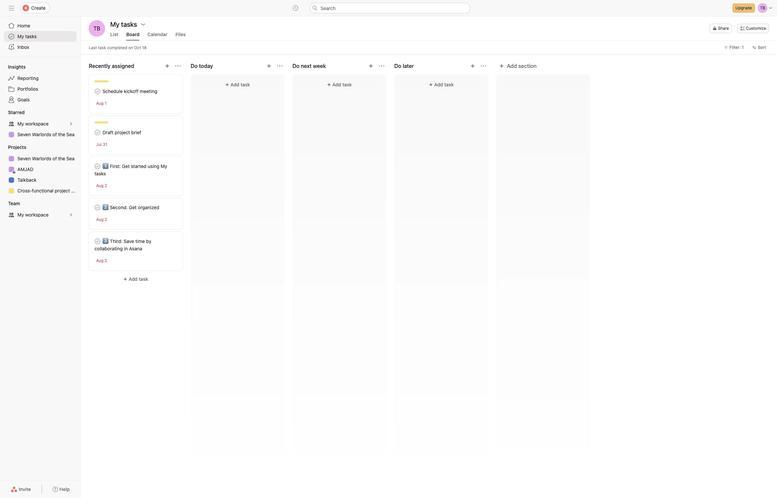 Task type: vqa. For each thing, say whether or not it's contained in the screenshot.
2nd Completed icon from the bottom of the page
yes



Task type: describe. For each thing, give the bounding box(es) containing it.
add task image for do next week
[[368, 63, 374, 69]]

sort button
[[750, 43, 769, 52]]

portfolios
[[17, 86, 38, 92]]

show options image
[[141, 22, 146, 27]]

share
[[718, 26, 729, 31]]

completed checkbox for draft project brief
[[94, 129, 102, 137]]

second:
[[110, 205, 128, 211]]

goals
[[17, 97, 30, 103]]

3️⃣
[[103, 239, 109, 244]]

by
[[146, 239, 151, 244]]

aug 1
[[96, 101, 107, 106]]

filter: 1
[[730, 45, 744, 50]]

home
[[17, 23, 30, 28]]

help button
[[48, 484, 74, 496]]

inbox link
[[4, 42, 76, 53]]

2 aug 2 from the top
[[96, 217, 107, 222]]

seven warlords of the sea inside the starred element
[[17, 132, 75, 137]]

talkback link
[[4, 175, 76, 186]]

projects
[[8, 145, 26, 150]]

calendar link
[[148, 32, 168, 41]]

plan
[[71, 188, 80, 194]]

insights
[[8, 64, 26, 70]]

team
[[8, 201, 20, 207]]

1 for filter: 1
[[742, 45, 744, 50]]

jul 31
[[96, 142, 107, 147]]

draft project brief
[[103, 130, 141, 135]]

warlords inside the starred element
[[32, 132, 51, 137]]

1️⃣ first: get started using my tasks
[[95, 164, 167, 177]]

seven warlords of the sea link inside the starred element
[[4, 129, 76, 140]]

do next week
[[293, 63, 326, 69]]

my workspace for see details, my workspace icon
[[17, 212, 49, 218]]

starred button
[[0, 109, 25, 116]]

my tasks
[[17, 34, 37, 39]]

create
[[31, 5, 46, 11]]

2 for 1️⃣
[[105, 183, 107, 188]]

4 aug from the top
[[96, 258, 104, 264]]

third:
[[110, 239, 122, 244]]

reporting link
[[4, 73, 76, 84]]

last task completed on oct 18
[[89, 45, 147, 50]]

insights element
[[0, 61, 80, 107]]

insights button
[[0, 64, 26, 70]]

invite
[[19, 487, 31, 493]]

completed image for 1️⃣ first: get started using my tasks
[[94, 163, 102, 171]]

customize button
[[738, 24, 769, 33]]

starred
[[8, 110, 25, 115]]

3️⃣ third: save time by collaborating in asana
[[95, 239, 151, 252]]

add task for do later
[[434, 82, 454, 88]]

aug 2 for 1️⃣ first: get started using my tasks
[[96, 183, 107, 188]]

1️⃣
[[103, 164, 109, 169]]

my inside the 1️⃣ first: get started using my tasks
[[161, 164, 167, 169]]

2 aug 2 button from the top
[[96, 217, 107, 222]]

filter:
[[730, 45, 741, 50]]

task for do today
[[241, 82, 250, 88]]

add task button for do later
[[399, 79, 484, 91]]

2 for 3️⃣
[[105, 258, 107, 264]]

home link
[[4, 20, 76, 31]]

tb button
[[89, 20, 105, 37]]

inbox
[[17, 44, 29, 50]]

do
[[293, 63, 300, 69]]

aug 1 button
[[96, 101, 107, 106]]

on
[[128, 45, 133, 50]]

hide sidebar image
[[9, 5, 14, 11]]

last
[[89, 45, 97, 50]]

workspace for see details, my workspace image
[[25, 121, 49, 127]]

reporting
[[17, 75, 39, 81]]

projects button
[[0, 144, 26, 151]]

completed checkbox for 1️⃣ first: get started using my tasks
[[94, 163, 102, 171]]

next week
[[301, 63, 326, 69]]

team button
[[0, 200, 20, 207]]

kickoff
[[124, 89, 139, 94]]

completed checkbox for 3️⃣ third: save time by collaborating in asana
[[94, 238, 102, 246]]

projects element
[[0, 141, 80, 198]]

my workspace link for see details, my workspace icon
[[4, 210, 76, 221]]

add task button for do today
[[195, 79, 281, 91]]

2️⃣ second: get organized
[[103, 205, 159, 211]]

aug 2 button for 3️⃣ third: save time by collaborating in asana
[[96, 258, 107, 264]]

my inside the "global" element
[[17, 34, 24, 39]]

2️⃣
[[103, 205, 109, 211]]

sea inside the starred element
[[66, 132, 75, 137]]

using
[[148, 164, 159, 169]]

filter: 1 button
[[721, 43, 747, 52]]

add task image for do today
[[267, 63, 272, 69]]

goals link
[[4, 95, 76, 105]]

see details, my workspace image
[[69, 213, 73, 217]]

portfolios link
[[4, 84, 76, 95]]

save
[[124, 239, 134, 244]]

customize
[[746, 26, 766, 31]]

in
[[124, 246, 128, 252]]

see details, my workspace image
[[69, 122, 73, 126]]

cross-
[[17, 188, 32, 194]]

amjad link
[[4, 164, 76, 175]]

sort
[[758, 45, 766, 50]]

1 horizontal spatial project
[[115, 130, 130, 135]]

seven warlords of the sea link inside projects element
[[4, 154, 76, 164]]

create button
[[20, 3, 50, 13]]

add task for do today
[[231, 82, 250, 88]]

jul 31 button
[[96, 142, 107, 147]]

started
[[131, 164, 146, 169]]

my tasks link
[[4, 31, 76, 42]]

amjad
[[17, 167, 33, 172]]

seven warlords of the sea inside projects element
[[17, 156, 75, 162]]

list link
[[110, 32, 118, 41]]

my workspace for see details, my workspace image
[[17, 121, 49, 127]]



Task type: locate. For each thing, give the bounding box(es) containing it.
2 down 2️⃣
[[105, 217, 107, 222]]

4 completed image from the top
[[94, 204, 102, 212]]

task for do next week
[[343, 82, 352, 88]]

aug down completed option
[[96, 217, 104, 222]]

board
[[126, 32, 140, 37]]

aug 2 button down completed option
[[96, 217, 107, 222]]

add task
[[231, 82, 250, 88], [333, 82, 352, 88], [434, 82, 454, 88], [129, 277, 148, 282]]

1
[[742, 45, 744, 50], [105, 101, 107, 106]]

3 aug 2 from the top
[[96, 258, 107, 264]]

get right first:
[[122, 164, 130, 169]]

0 vertical spatial 2
[[105, 183, 107, 188]]

1 seven warlords of the sea link from the top
[[4, 129, 76, 140]]

1 horizontal spatial add task image
[[470, 63, 476, 69]]

1 vertical spatial tasks
[[95, 171, 106, 177]]

do later
[[395, 63, 414, 69]]

asana
[[129, 246, 142, 252]]

history image
[[293, 5, 298, 11]]

1 for aug 1
[[105, 101, 107, 106]]

1 my workspace link from the top
[[4, 119, 76, 129]]

1 workspace from the top
[[25, 121, 49, 127]]

cross-functional project plan link
[[4, 186, 80, 196]]

do today
[[191, 63, 213, 69]]

add task image left the do later
[[368, 63, 374, 69]]

2 seven warlords of the sea from the top
[[17, 156, 75, 162]]

of
[[53, 132, 57, 137], [53, 156, 57, 162]]

aug
[[96, 101, 104, 106], [96, 183, 104, 188], [96, 217, 104, 222], [96, 258, 104, 264]]

2 add task image from the left
[[470, 63, 476, 69]]

schedule kickoff meeting
[[103, 89, 157, 94]]

5 completed image from the top
[[94, 238, 102, 246]]

seven
[[17, 132, 31, 137], [17, 156, 31, 162]]

aug 2 down collaborating in the left of the page
[[96, 258, 107, 264]]

starred element
[[0, 107, 80, 141]]

Completed checkbox
[[94, 204, 102, 212]]

completed image left 3️⃣
[[94, 238, 102, 246]]

tasks inside the 1️⃣ first: get started using my tasks
[[95, 171, 106, 177]]

aug 2 down 1️⃣
[[96, 183, 107, 188]]

of inside the starred element
[[53, 132, 57, 137]]

completed image for schedule kickoff meeting
[[94, 88, 102, 96]]

my tasks
[[110, 20, 137, 28]]

2 my workspace from the top
[[17, 212, 49, 218]]

completed image left draft
[[94, 129, 102, 137]]

more section actions image left do on the top of the page
[[277, 63, 283, 69]]

more section actions image
[[379, 63, 385, 69], [481, 63, 486, 69]]

1 vertical spatial seven warlords of the sea
[[17, 156, 75, 162]]

of inside projects element
[[53, 156, 57, 162]]

0 vertical spatial tasks
[[25, 34, 37, 39]]

1 add task image from the left
[[165, 63, 170, 69]]

seven inside projects element
[[17, 156, 31, 162]]

0 vertical spatial project
[[115, 130, 130, 135]]

completed image up aug 1 button
[[94, 88, 102, 96]]

1 vertical spatial warlords
[[32, 156, 51, 162]]

1 vertical spatial my workspace link
[[4, 210, 76, 221]]

tasks inside the "global" element
[[25, 34, 37, 39]]

18
[[142, 45, 147, 50]]

share button
[[710, 24, 732, 33]]

aug 2
[[96, 183, 107, 188], [96, 217, 107, 222], [96, 258, 107, 264]]

organized
[[138, 205, 159, 211]]

2 workspace from the top
[[25, 212, 49, 218]]

tb
[[94, 25, 100, 32]]

recently assigned
[[89, 63, 134, 69]]

2
[[105, 183, 107, 188], [105, 217, 107, 222], [105, 258, 107, 264]]

my workspace link inside teams 'element'
[[4, 210, 76, 221]]

workspace down goals link
[[25, 121, 49, 127]]

aug down 1️⃣
[[96, 183, 104, 188]]

tasks down 1️⃣
[[95, 171, 106, 177]]

0 horizontal spatial add task image
[[267, 63, 272, 69]]

upgrade
[[736, 5, 752, 10]]

2 aug from the top
[[96, 183, 104, 188]]

seven warlords of the sea link
[[4, 129, 76, 140], [4, 154, 76, 164]]

1 horizontal spatial more section actions image
[[277, 63, 283, 69]]

completed checkbox up aug 1 button
[[94, 88, 102, 96]]

0 horizontal spatial more section actions image
[[379, 63, 385, 69]]

completed image for 2️⃣ second: get organized
[[94, 204, 102, 212]]

add task image left do on the top of the page
[[267, 63, 272, 69]]

completed
[[107, 45, 127, 50]]

aug 2 button
[[96, 183, 107, 188], [96, 217, 107, 222], [96, 258, 107, 264]]

calendar
[[148, 32, 168, 37]]

sea inside projects element
[[66, 156, 75, 162]]

add section button
[[497, 60, 540, 72]]

Completed checkbox
[[94, 88, 102, 96], [94, 129, 102, 137], [94, 163, 102, 171], [94, 238, 102, 246]]

schedule
[[103, 89, 123, 94]]

upgrade button
[[733, 3, 755, 13]]

Search tasks, projects, and more text field
[[310, 3, 471, 13]]

add task image
[[267, 63, 272, 69], [368, 63, 374, 69]]

1 vertical spatial workspace
[[25, 212, 49, 218]]

workspace down cross-functional project plan link
[[25, 212, 49, 218]]

2 sea from the top
[[66, 156, 75, 162]]

teams element
[[0, 198, 80, 222]]

0 vertical spatial of
[[53, 132, 57, 137]]

my workspace link inside the starred element
[[4, 119, 76, 129]]

2 the from the top
[[58, 156, 65, 162]]

add task button for do next week
[[297, 79, 383, 91]]

completed image for 3️⃣ third: save time by collaborating in asana
[[94, 238, 102, 246]]

add task button
[[195, 79, 281, 91], [297, 79, 383, 91], [399, 79, 484, 91], [89, 274, 183, 286]]

sea
[[66, 132, 75, 137], [66, 156, 75, 162]]

list
[[110, 32, 118, 37]]

2 down 1️⃣
[[105, 183, 107, 188]]

1 more section actions image from the left
[[379, 63, 385, 69]]

my right using
[[161, 164, 167, 169]]

my workspace down starred
[[17, 121, 49, 127]]

0 vertical spatial 1
[[742, 45, 744, 50]]

invite button
[[6, 484, 35, 496]]

aug down collaborating in the left of the page
[[96, 258, 104, 264]]

1 aug from the top
[[96, 101, 104, 106]]

1 vertical spatial of
[[53, 156, 57, 162]]

1 down schedule
[[105, 101, 107, 106]]

1 seven warlords of the sea from the top
[[17, 132, 75, 137]]

my down starred
[[17, 121, 24, 127]]

my inside the starred element
[[17, 121, 24, 127]]

1 warlords from the top
[[32, 132, 51, 137]]

add section
[[507, 63, 537, 69]]

0 vertical spatial workspace
[[25, 121, 49, 127]]

get
[[122, 164, 130, 169], [129, 205, 137, 211]]

add
[[507, 63, 517, 69], [231, 82, 239, 88], [333, 82, 341, 88], [434, 82, 443, 88], [129, 277, 138, 282]]

brief
[[131, 130, 141, 135]]

4 completed checkbox from the top
[[94, 238, 102, 246]]

1 horizontal spatial 1
[[742, 45, 744, 50]]

get right second:
[[129, 205, 137, 211]]

warlords inside projects element
[[32, 156, 51, 162]]

2 seven warlords of the sea link from the top
[[4, 154, 76, 164]]

seven warlords of the sea link up amjad
[[4, 154, 76, 164]]

my workspace link for see details, my workspace image
[[4, 119, 76, 129]]

1 inside dropdown button
[[742, 45, 744, 50]]

the
[[58, 132, 65, 137], [58, 156, 65, 162]]

1 horizontal spatial tasks
[[95, 171, 106, 177]]

board link
[[126, 32, 140, 41]]

sea down see details, my workspace image
[[66, 132, 75, 137]]

more section actions image left do today on the top of page
[[175, 63, 181, 69]]

1 completed image from the top
[[94, 88, 102, 96]]

tasks down home
[[25, 34, 37, 39]]

0 vertical spatial seven warlords of the sea link
[[4, 129, 76, 140]]

2 2 from the top
[[105, 217, 107, 222]]

meeting
[[140, 89, 157, 94]]

the inside projects element
[[58, 156, 65, 162]]

1 aug 2 button from the top
[[96, 183, 107, 188]]

1 vertical spatial get
[[129, 205, 137, 211]]

1 vertical spatial my workspace
[[17, 212, 49, 218]]

more section actions image for do today
[[277, 63, 283, 69]]

my inside teams 'element'
[[17, 212, 24, 218]]

my workspace
[[17, 121, 49, 127], [17, 212, 49, 218]]

get for organized
[[129, 205, 137, 211]]

0 horizontal spatial project
[[55, 188, 70, 194]]

completed checkbox left draft
[[94, 129, 102, 137]]

completed checkbox for schedule kickoff meeting
[[94, 88, 102, 96]]

0 vertical spatial seven
[[17, 132, 31, 137]]

seven up amjad
[[17, 156, 31, 162]]

completed image left 2️⃣
[[94, 204, 102, 212]]

seven warlords of the sea link up projects
[[4, 129, 76, 140]]

2 more section actions image from the left
[[277, 63, 283, 69]]

2 my workspace link from the top
[[4, 210, 76, 221]]

seven up projects
[[17, 132, 31, 137]]

add task for do next week
[[333, 82, 352, 88]]

add task image for recently assigned
[[165, 63, 170, 69]]

1 seven from the top
[[17, 132, 31, 137]]

first:
[[110, 164, 121, 169]]

0 horizontal spatial tasks
[[25, 34, 37, 39]]

my workspace inside teams 'element'
[[17, 212, 49, 218]]

1 vertical spatial 1
[[105, 101, 107, 106]]

cross-functional project plan
[[17, 188, 80, 194]]

sea up the amjad "link"
[[66, 156, 75, 162]]

seven inside the starred element
[[17, 132, 31, 137]]

1 of from the top
[[53, 132, 57, 137]]

1 vertical spatial seven warlords of the sea link
[[4, 154, 76, 164]]

2 warlords from the top
[[32, 156, 51, 162]]

1 right filter:
[[742, 45, 744, 50]]

3 aug 2 button from the top
[[96, 258, 107, 264]]

task
[[98, 45, 106, 50], [241, 82, 250, 88], [343, 82, 352, 88], [445, 82, 454, 88], [139, 277, 148, 282]]

section
[[519, 63, 537, 69]]

my down 'team'
[[17, 212, 24, 218]]

completed image left 1️⃣
[[94, 163, 102, 171]]

2 more section actions image from the left
[[481, 63, 486, 69]]

completed image for draft project brief
[[94, 129, 102, 137]]

3 aug from the top
[[96, 217, 104, 222]]

my workspace link down cross-functional project plan link
[[4, 210, 76, 221]]

2 vertical spatial aug 2 button
[[96, 258, 107, 264]]

1 add task image from the left
[[267, 63, 272, 69]]

1 vertical spatial sea
[[66, 156, 75, 162]]

1 vertical spatial 2
[[105, 217, 107, 222]]

my workspace link
[[4, 119, 76, 129], [4, 210, 76, 221]]

completed checkbox left 1️⃣
[[94, 163, 102, 171]]

0 vertical spatial get
[[122, 164, 130, 169]]

completed image
[[94, 88, 102, 96], [94, 129, 102, 137], [94, 163, 102, 171], [94, 204, 102, 212], [94, 238, 102, 246]]

1 horizontal spatial add task image
[[368, 63, 374, 69]]

aug 2 down completed option
[[96, 217, 107, 222]]

get inside the 1️⃣ first: get started using my tasks
[[122, 164, 130, 169]]

1 vertical spatial aug 2 button
[[96, 217, 107, 222]]

0 vertical spatial my workspace
[[17, 121, 49, 127]]

more section actions image for do next week
[[379, 63, 385, 69]]

more section actions image for do later
[[481, 63, 486, 69]]

0 horizontal spatial 1
[[105, 101, 107, 106]]

time
[[135, 239, 145, 244]]

1 vertical spatial project
[[55, 188, 70, 194]]

1 2 from the top
[[105, 183, 107, 188]]

2 add task image from the left
[[368, 63, 374, 69]]

2 completed checkbox from the top
[[94, 129, 102, 137]]

1 completed checkbox from the top
[[94, 88, 102, 96]]

aug 2 button down collaborating in the left of the page
[[96, 258, 107, 264]]

oct
[[134, 45, 141, 50]]

workspace inside the starred element
[[25, 121, 49, 127]]

1 my workspace from the top
[[17, 121, 49, 127]]

seven warlords of the sea up the amjad "link"
[[17, 156, 75, 162]]

aug 2 for 3️⃣ third: save time by collaborating in asana
[[96, 258, 107, 264]]

2 of from the top
[[53, 156, 57, 162]]

3 completed checkbox from the top
[[94, 163, 102, 171]]

jul
[[96, 142, 102, 147]]

31
[[103, 142, 107, 147]]

add task image for do later
[[470, 63, 476, 69]]

1 aug 2 from the top
[[96, 183, 107, 188]]

more section actions image for recently assigned
[[175, 63, 181, 69]]

3 2 from the top
[[105, 258, 107, 264]]

my workspace link down goals link
[[4, 119, 76, 129]]

1 the from the top
[[58, 132, 65, 137]]

aug down schedule
[[96, 101, 104, 106]]

1 vertical spatial the
[[58, 156, 65, 162]]

project left plan
[[55, 188, 70, 194]]

files
[[176, 32, 186, 37]]

collaborating
[[95, 246, 123, 252]]

3 completed image from the top
[[94, 163, 102, 171]]

task for do later
[[445, 82, 454, 88]]

files link
[[176, 32, 186, 41]]

get for started
[[122, 164, 130, 169]]

project
[[115, 130, 130, 135], [55, 188, 70, 194]]

0 vertical spatial seven warlords of the sea
[[17, 132, 75, 137]]

0 horizontal spatial add task image
[[165, 63, 170, 69]]

0 vertical spatial my workspace link
[[4, 119, 76, 129]]

0 vertical spatial the
[[58, 132, 65, 137]]

workspace for see details, my workspace icon
[[25, 212, 49, 218]]

draft
[[103, 130, 114, 135]]

seven warlords of the sea down see details, my workspace image
[[17, 132, 75, 137]]

workspace
[[25, 121, 49, 127], [25, 212, 49, 218]]

1 vertical spatial aug 2
[[96, 217, 107, 222]]

0 horizontal spatial more section actions image
[[175, 63, 181, 69]]

workspace inside teams 'element'
[[25, 212, 49, 218]]

aug 2 button down 1️⃣
[[96, 183, 107, 188]]

my workspace down 'team'
[[17, 212, 49, 218]]

project left brief
[[115, 130, 130, 135]]

add for do later
[[434, 82, 443, 88]]

1 more section actions image from the left
[[175, 63, 181, 69]]

2 vertical spatial 2
[[105, 258, 107, 264]]

help
[[59, 487, 70, 493]]

1 sea from the top
[[66, 132, 75, 137]]

completed checkbox left 3️⃣
[[94, 238, 102, 246]]

add task image
[[165, 63, 170, 69], [470, 63, 476, 69]]

more section actions image
[[175, 63, 181, 69], [277, 63, 283, 69]]

0 vertical spatial aug 2 button
[[96, 183, 107, 188]]

tasks
[[25, 34, 37, 39], [95, 171, 106, 177]]

functional
[[32, 188, 53, 194]]

my up inbox
[[17, 34, 24, 39]]

add inside 'button'
[[507, 63, 517, 69]]

add for do today
[[231, 82, 239, 88]]

my workspace inside the starred element
[[17, 121, 49, 127]]

1 horizontal spatial more section actions image
[[481, 63, 486, 69]]

2 vertical spatial aug 2
[[96, 258, 107, 264]]

aug 2 button for 1️⃣ first: get started using my tasks
[[96, 183, 107, 188]]

2 seven from the top
[[17, 156, 31, 162]]

2 completed image from the top
[[94, 129, 102, 137]]

add for do next week
[[333, 82, 341, 88]]

global element
[[0, 16, 80, 57]]

0 vertical spatial warlords
[[32, 132, 51, 137]]

0 vertical spatial sea
[[66, 132, 75, 137]]

2 down collaborating in the left of the page
[[105, 258, 107, 264]]

seven warlords of the sea
[[17, 132, 75, 137], [17, 156, 75, 162]]

1 vertical spatial seven
[[17, 156, 31, 162]]

0 vertical spatial aug 2
[[96, 183, 107, 188]]



